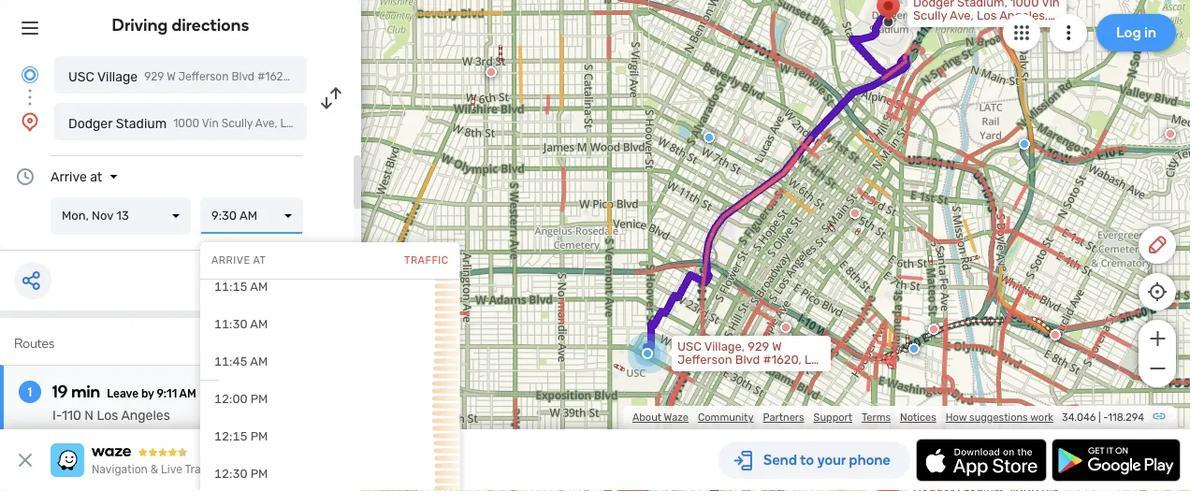 Task type: vqa. For each thing, say whether or not it's contained in the screenshot.
Leave on the left bottom
yes



Task type: locate. For each thing, give the bounding box(es) containing it.
90089, for village,
[[748, 366, 788, 380]]

arrive up 11:15
[[212, 254, 250, 267]]

12:15
[[214, 430, 248, 444]]

pm for 12:15 pm
[[251, 430, 268, 444]]

1 vertical spatial pm
[[251, 430, 268, 444]]

90089, for village
[[382, 70, 418, 83]]

pm for 12:30 pm
[[251, 467, 268, 482]]

0 horizontal spatial dodger
[[68, 116, 113, 131]]

ca
[[364, 70, 379, 83], [729, 366, 745, 380]]

w for village,
[[772, 340, 782, 354]]

road closed image
[[486, 66, 497, 78], [1165, 128, 1176, 139], [850, 208, 861, 219], [928, 324, 940, 335], [1050, 329, 1061, 341]]

blvd up community link
[[735, 353, 760, 367]]

0 vertical spatial usa
[[421, 70, 443, 83]]

1 vertical spatial usa
[[791, 366, 815, 380]]

0 horizontal spatial blvd
[[232, 70, 255, 83]]

by
[[141, 387, 154, 401]]

#1620, inside usc village 929 w jefferson blvd #1620, los angeles, ca 90089, usa
[[257, 70, 293, 83]]

1 vertical spatial usc
[[678, 340, 702, 354]]

1 vertical spatial 90089,
[[748, 366, 788, 380]]

at up mon, nov 13
[[90, 169, 102, 184]]

i-110 n los angeles
[[52, 408, 170, 423]]

1 vertical spatial 929
[[748, 340, 770, 354]]

929 right village,
[[748, 340, 770, 354]]

angeles, inside usc village, 929 w jefferson blvd #1620, los angeles, ca 90089, usa
[[678, 366, 726, 380]]

12:30
[[214, 467, 248, 482]]

jefferson
[[178, 70, 229, 83], [678, 353, 732, 367]]

at up 11:15 am
[[253, 254, 266, 267]]

w up dodger stadium button
[[167, 70, 176, 83]]

terms
[[862, 411, 891, 424]]

dodger left stadium
[[68, 116, 113, 131]]

0 vertical spatial w
[[167, 70, 176, 83]]

pm inside 'option'
[[251, 467, 268, 482]]

9:30 am
[[212, 209, 257, 223]]

90089, inside usc village, 929 w jefferson blvd #1620, los angeles, ca 90089, usa
[[748, 366, 788, 380]]

am inside list box
[[240, 209, 257, 223]]

jefferson for village,
[[678, 353, 732, 367]]

usa inside usc village, 929 w jefferson blvd #1620, los angeles, ca 90089, usa
[[791, 366, 815, 380]]

0 horizontal spatial ca
[[364, 70, 379, 83]]

california,
[[913, 22, 970, 36]]

1 horizontal spatial blvd
[[735, 353, 760, 367]]

9:30
[[212, 209, 237, 223]]

90089,
[[382, 70, 418, 83], [748, 366, 788, 380]]

ca inside usc village, 929 w jefferson blvd #1620, los angeles, ca 90089, usa
[[729, 366, 745, 380]]

0 horizontal spatial arrive
[[51, 169, 87, 184]]

dodger
[[913, 0, 954, 10], [68, 116, 113, 131]]

0 vertical spatial blvd
[[232, 70, 255, 83]]

am
[[240, 209, 257, 223], [250, 280, 268, 294], [250, 317, 268, 332], [250, 355, 268, 369], [179, 387, 196, 401]]

pm
[[251, 392, 268, 407], [251, 430, 268, 444], [251, 467, 268, 482]]

0 horizontal spatial w
[[167, 70, 176, 83]]

terms link
[[862, 411, 891, 424]]

los
[[977, 8, 997, 23], [296, 70, 314, 83], [805, 353, 825, 367], [97, 408, 118, 423]]

angeles, inside usc village 929 w jefferson blvd #1620, los angeles, ca 90089, usa
[[317, 70, 361, 83]]

work
[[1031, 411, 1054, 424]]

am for 11:15 am
[[250, 280, 268, 294]]

dodger up the 'california,'
[[913, 0, 954, 10]]

am right 11:15
[[250, 280, 268, 294]]

am inside option
[[250, 355, 268, 369]]

jefferson for village
[[178, 70, 229, 83]]

929 inside usc village 929 w jefferson blvd #1620, los angeles, ca 90089, usa
[[144, 70, 164, 83]]

1 horizontal spatial usa
[[791, 366, 815, 380]]

dodger inside dodger stadium, 1000 vin scully ave, los angeles, california, united states
[[913, 0, 954, 10]]

am right 9:11
[[179, 387, 196, 401]]

0 vertical spatial #1620,
[[257, 70, 293, 83]]

19 min leave by 9:11 am
[[52, 382, 196, 402]]

#1620,
[[257, 70, 293, 83], [763, 353, 802, 367]]

blvd
[[232, 70, 255, 83], [735, 353, 760, 367]]

1 vertical spatial dodger
[[68, 116, 113, 131]]

states
[[1014, 22, 1051, 36]]

jefferson inside usc village 929 w jefferson blvd #1620, los angeles, ca 90089, usa
[[178, 70, 229, 83]]

0 horizontal spatial angeles,
[[317, 70, 361, 83]]

90089, inside usc village 929 w jefferson blvd #1620, los angeles, ca 90089, usa
[[382, 70, 418, 83]]

w for village
[[167, 70, 176, 83]]

am for 11:30 am
[[250, 317, 268, 332]]

current location image
[[19, 64, 41, 86]]

0 vertical spatial ca
[[364, 70, 379, 83]]

usc inside usc village, 929 w jefferson blvd #1620, los angeles, ca 90089, usa
[[678, 340, 702, 354]]

mon, nov 13
[[62, 209, 129, 223]]

1 horizontal spatial angeles,
[[678, 366, 726, 380]]

angeles, for village,
[[678, 366, 726, 380]]

waze
[[664, 411, 689, 424]]

1 pm from the top
[[251, 392, 268, 407]]

police image
[[704, 132, 715, 143], [1019, 139, 1030, 150], [909, 343, 920, 355]]

1 vertical spatial #1620,
[[763, 353, 802, 367]]

usc village, 929 w jefferson blvd #1620, los angeles, ca 90089, usa
[[678, 340, 825, 380]]

usa for village
[[421, 70, 443, 83]]

1 horizontal spatial jefferson
[[678, 353, 732, 367]]

arrive up mon, on the top of the page
[[51, 169, 87, 184]]

pencil image
[[1146, 234, 1169, 256]]

pm right 12:00
[[251, 392, 268, 407]]

partners
[[763, 411, 805, 424]]

1 horizontal spatial dodger
[[913, 0, 954, 10]]

929 for village,
[[748, 340, 770, 354]]

0 horizontal spatial #1620,
[[257, 70, 293, 83]]

2 horizontal spatial angeles,
[[1000, 8, 1048, 23]]

w
[[167, 70, 176, 83], [772, 340, 782, 354]]

12:00 pm
[[214, 392, 268, 407]]

traffic
[[404, 254, 449, 267], [185, 463, 217, 476]]

11:45 am option
[[200, 343, 460, 381]]

0 horizontal spatial at
[[90, 169, 102, 184]]

ave,
[[950, 8, 974, 23]]

1 vertical spatial w
[[772, 340, 782, 354]]

1 horizontal spatial at
[[253, 254, 266, 267]]

0 vertical spatial arrive
[[51, 169, 87, 184]]

blvd for village,
[[735, 353, 760, 367]]

0 horizontal spatial 929
[[144, 70, 164, 83]]

1 vertical spatial ca
[[729, 366, 745, 380]]

w inside usc village 929 w jefferson blvd #1620, los angeles, ca 90089, usa
[[167, 70, 176, 83]]

0 horizontal spatial usa
[[421, 70, 443, 83]]

2 pm from the top
[[251, 430, 268, 444]]

1 horizontal spatial usc
[[678, 340, 702, 354]]

dodger inside button
[[68, 116, 113, 131]]

1 vertical spatial at
[[253, 254, 266, 267]]

3 pm from the top
[[251, 467, 268, 482]]

12:15 pm
[[214, 430, 268, 444]]

dodger for dodger stadium
[[68, 116, 113, 131]]

navigation
[[92, 463, 148, 476]]

community
[[698, 411, 754, 424]]

dodger stadium button
[[54, 103, 307, 140]]

0 vertical spatial usc
[[68, 69, 94, 84]]

0 horizontal spatial jefferson
[[178, 70, 229, 83]]

am right 9:30
[[240, 209, 257, 223]]

1 horizontal spatial #1620,
[[763, 353, 802, 367]]

at
[[90, 169, 102, 184], [253, 254, 266, 267]]

arrive at up mon, on the top of the page
[[51, 169, 102, 184]]

pm inside option
[[251, 430, 268, 444]]

929 right village
[[144, 70, 164, 83]]

0 horizontal spatial 90089,
[[382, 70, 418, 83]]

929
[[144, 70, 164, 83], [748, 340, 770, 354]]

1 horizontal spatial 929
[[748, 340, 770, 354]]

usc
[[68, 69, 94, 84], [678, 340, 702, 354]]

usc left village
[[68, 69, 94, 84]]

0 vertical spatial jefferson
[[178, 70, 229, 83]]

jefferson inside usc village, 929 w jefferson blvd #1620, los angeles, ca 90089, usa
[[678, 353, 732, 367]]

13
[[116, 209, 129, 223]]

ca inside usc village 929 w jefferson blvd #1620, los angeles, ca 90089, usa
[[364, 70, 379, 83]]

location image
[[19, 110, 41, 133]]

am right the "11:30"
[[250, 317, 268, 332]]

w down road closed icon
[[772, 340, 782, 354]]

usa
[[421, 70, 443, 83], [791, 366, 815, 380]]

0 vertical spatial angeles,
[[1000, 8, 1048, 23]]

1 vertical spatial arrive
[[212, 254, 250, 267]]

929 inside usc village, 929 w jefferson blvd #1620, los angeles, ca 90089, usa
[[748, 340, 770, 354]]

2 vertical spatial angeles,
[[678, 366, 726, 380]]

34.046
[[1062, 411, 1096, 424]]

pm for 12:00 pm
[[251, 392, 268, 407]]

0 horizontal spatial arrive at
[[51, 169, 102, 184]]

jefferson up community link
[[678, 353, 732, 367]]

0 horizontal spatial traffic
[[185, 463, 217, 476]]

blvd inside usc village 929 w jefferson blvd #1620, los angeles, ca 90089, usa
[[232, 70, 255, 83]]

blvd inside usc village, 929 w jefferson blvd #1620, los angeles, ca 90089, usa
[[735, 353, 760, 367]]

driving directions
[[112, 15, 249, 35]]

angeles, inside dodger stadium, 1000 vin scully ave, los angeles, california, united states
[[1000, 8, 1048, 23]]

0 vertical spatial 929
[[144, 70, 164, 83]]

12:30 pm option
[[200, 456, 460, 491]]

am right 11:45
[[250, 355, 268, 369]]

1 vertical spatial jefferson
[[678, 353, 732, 367]]

0 vertical spatial pm
[[251, 392, 268, 407]]

dodger stadium, 1000 vin scully ave, los angeles, california, united states
[[913, 0, 1060, 36]]

0 vertical spatial dodger
[[913, 0, 954, 10]]

0 horizontal spatial usc
[[68, 69, 94, 84]]

1 vertical spatial traffic
[[185, 463, 217, 476]]

w inside usc village, 929 w jefferson blvd #1620, los angeles, ca 90089, usa
[[772, 340, 782, 354]]

1 horizontal spatial w
[[772, 340, 782, 354]]

1 horizontal spatial arrive at
[[212, 254, 266, 267]]

mon,
[[62, 209, 89, 223]]

los inside usc village 929 w jefferson blvd #1620, los angeles, ca 90089, usa
[[296, 70, 314, 83]]

0 vertical spatial traffic
[[404, 254, 449, 267]]

11:45 am
[[214, 355, 268, 369]]

am for 11:45 am
[[250, 355, 268, 369]]

jefferson up dodger stadium button
[[178, 70, 229, 83]]

0 vertical spatial 90089,
[[382, 70, 418, 83]]

1 vertical spatial blvd
[[735, 353, 760, 367]]

road closed image
[[781, 322, 792, 333]]

vin
[[1042, 0, 1060, 10]]

#1620, inside usc village, 929 w jefferson blvd #1620, los angeles, ca 90089, usa
[[763, 353, 802, 367]]

pm inside option
[[251, 392, 268, 407]]

village,
[[704, 340, 745, 354]]

pm right 12:30
[[251, 467, 268, 482]]

arrive at
[[51, 169, 102, 184], [212, 254, 266, 267]]

leave
[[107, 387, 139, 401]]

2 vertical spatial pm
[[251, 467, 268, 482]]

1 horizontal spatial 90089,
[[748, 366, 788, 380]]

arrive at up 11:15 am
[[212, 254, 266, 267]]

pm right "12:15"
[[251, 430, 268, 444]]

11:30 am
[[214, 317, 268, 332]]

blvd down directions
[[232, 70, 255, 83]]

1 vertical spatial angeles,
[[317, 70, 361, 83]]

9:11
[[157, 387, 177, 401]]

zoom in image
[[1146, 328, 1169, 350]]

usc left village,
[[678, 340, 702, 354]]

arrive
[[51, 169, 87, 184], [212, 254, 250, 267]]

usa inside usc village 929 w jefferson blvd #1620, los angeles, ca 90089, usa
[[421, 70, 443, 83]]

blvd for village
[[232, 70, 255, 83]]

angeles,
[[1000, 8, 1048, 23], [317, 70, 361, 83], [678, 366, 726, 380]]

stadium
[[116, 116, 167, 131]]

1 horizontal spatial ca
[[729, 366, 745, 380]]



Task type: describe. For each thing, give the bounding box(es) containing it.
1 horizontal spatial police image
[[909, 343, 920, 355]]

directions
[[172, 15, 249, 35]]

12:30 pm
[[214, 467, 268, 482]]

#1620, for village,
[[763, 353, 802, 367]]

about
[[633, 411, 662, 424]]

11:15 am
[[214, 280, 268, 294]]

1
[[28, 384, 32, 400]]

#1620, for village
[[257, 70, 293, 83]]

usa for village,
[[791, 366, 815, 380]]

live
[[161, 463, 182, 476]]

dodger for dodger stadium, 1000 vin scully ave, los angeles, california, united states
[[913, 0, 954, 10]]

navigation & live traffic
[[92, 463, 217, 476]]

zoom out image
[[1146, 358, 1169, 380]]

11:30 am option
[[200, 306, 460, 343]]

i-
[[52, 408, 62, 423]]

driving
[[112, 15, 168, 35]]

x image
[[14, 449, 36, 472]]

support link
[[814, 411, 853, 424]]

11:45
[[214, 355, 248, 369]]

mon, nov 13 list box
[[51, 197, 191, 235]]

am inside 19 min leave by 9:11 am
[[179, 387, 196, 401]]

how
[[946, 411, 967, 424]]

usc for village,
[[678, 340, 702, 354]]

village
[[97, 69, 138, 84]]

19
[[52, 382, 68, 402]]

routes
[[14, 336, 55, 351]]

united
[[973, 22, 1011, 36]]

min
[[71, 382, 100, 402]]

12:00
[[214, 392, 248, 407]]

support
[[814, 411, 853, 424]]

ca for village
[[364, 70, 379, 83]]

los inside usc village, 929 w jefferson blvd #1620, los angeles, ca 90089, usa
[[805, 353, 825, 367]]

about waze link
[[633, 411, 689, 424]]

dodger stadium
[[68, 116, 167, 131]]

2 horizontal spatial police image
[[1019, 139, 1030, 150]]

110
[[62, 408, 81, 423]]

angeles, for village
[[317, 70, 361, 83]]

929 for village
[[144, 70, 164, 83]]

1 horizontal spatial arrive
[[212, 254, 250, 267]]

&
[[150, 463, 158, 476]]

notices
[[900, 411, 937, 424]]

1 vertical spatial arrive at
[[212, 254, 266, 267]]

1000
[[1011, 0, 1039, 10]]

0 vertical spatial arrive at
[[51, 169, 102, 184]]

community link
[[698, 411, 754, 424]]

0 horizontal spatial police image
[[704, 132, 715, 143]]

-
[[1104, 411, 1108, 424]]

suggestions
[[970, 411, 1028, 424]]

12:00 pm option
[[200, 381, 460, 418]]

link image
[[1152, 409, 1167, 424]]

nov
[[92, 209, 113, 223]]

12:15 pm option
[[200, 418, 460, 456]]

9:30 am list box
[[200, 197, 303, 235]]

partners link
[[763, 411, 805, 424]]

about waze community partners support terms notices how suggestions work 34.046 | -118.294
[[633, 411, 1145, 424]]

am for 9:30 am
[[240, 209, 257, 223]]

n
[[84, 408, 94, 423]]

11:15 am option
[[200, 269, 460, 306]]

usc for village
[[68, 69, 94, 84]]

118.294
[[1108, 411, 1145, 424]]

1 horizontal spatial traffic
[[404, 254, 449, 267]]

angeles
[[121, 408, 170, 423]]

usc village 929 w jefferson blvd #1620, los angeles, ca 90089, usa
[[68, 69, 443, 84]]

|
[[1099, 411, 1101, 424]]

los inside dodger stadium, 1000 vin scully ave, los angeles, california, united states
[[977, 8, 997, 23]]

11:15
[[214, 280, 248, 294]]

scully
[[913, 8, 947, 23]]

how suggestions work link
[[946, 411, 1054, 424]]

ca for village,
[[729, 366, 745, 380]]

clock image
[[14, 166, 36, 188]]

11:30
[[214, 317, 248, 332]]

notices link
[[900, 411, 937, 424]]

stadium,
[[957, 0, 1008, 10]]

0 vertical spatial at
[[90, 169, 102, 184]]



